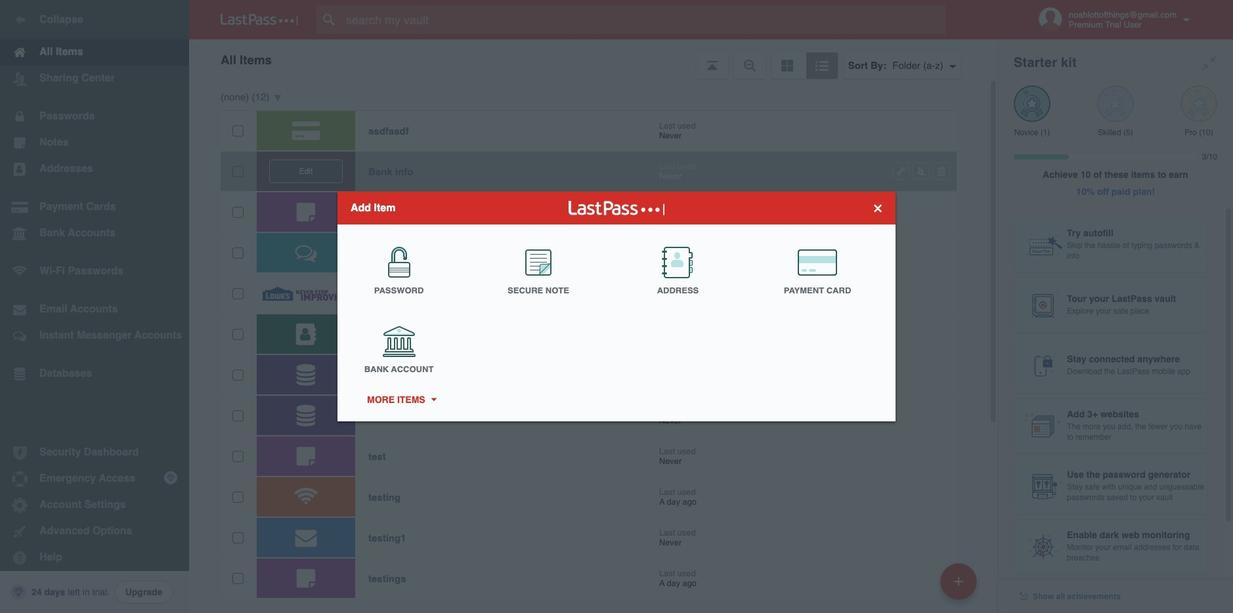 Task type: describe. For each thing, give the bounding box(es) containing it.
vault options navigation
[[189, 39, 998, 79]]

lastpass image
[[221, 14, 298, 26]]

search my vault text field
[[316, 5, 971, 34]]

new item navigation
[[936, 559, 985, 613]]



Task type: locate. For each thing, give the bounding box(es) containing it.
new item image
[[954, 577, 963, 586]]

main navigation navigation
[[0, 0, 189, 613]]

caret right image
[[429, 398, 438, 401]]

Search search field
[[316, 5, 971, 34]]

dialog
[[337, 192, 896, 422]]



